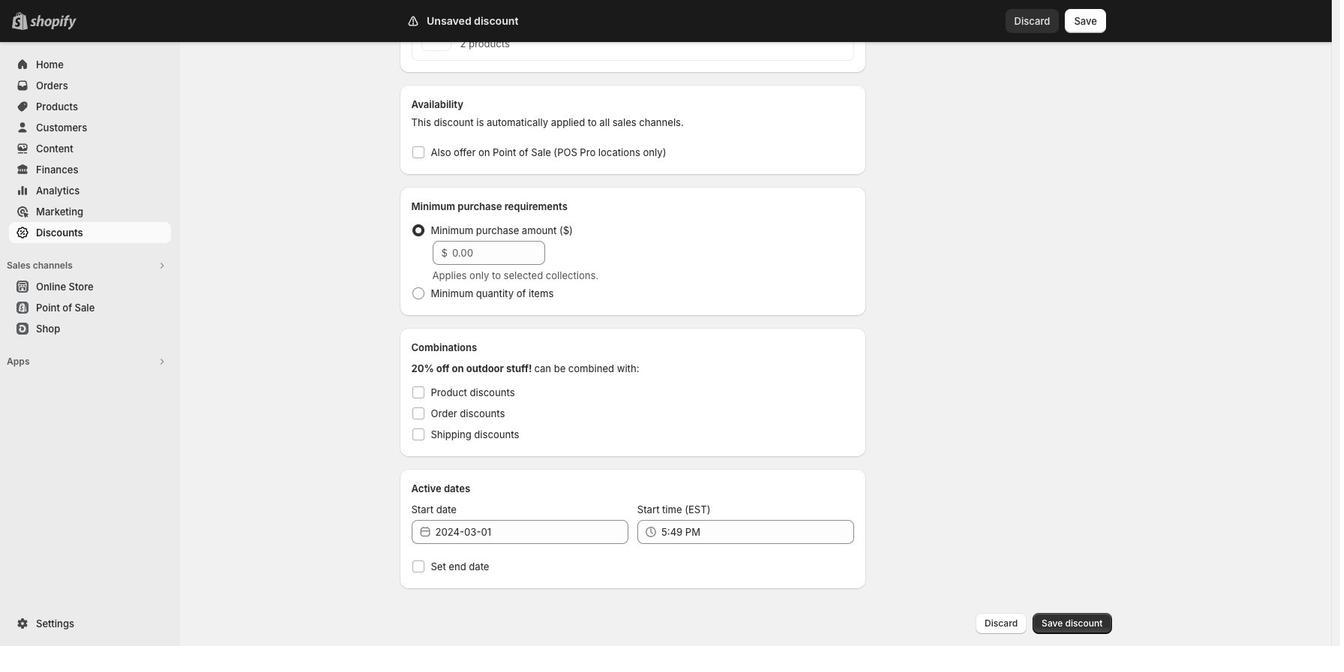 Task type: vqa. For each thing, say whether or not it's contained in the screenshot.
3 Days Left In Your Trial
no



Task type: describe. For each thing, give the bounding box(es) containing it.
Enter time text field
[[662, 520, 855, 544]]

0.00 text field
[[452, 241, 545, 265]]

YYYY-MM-DD text field
[[436, 520, 629, 544]]



Task type: locate. For each thing, give the bounding box(es) containing it.
shopify image
[[30, 15, 77, 30]]



